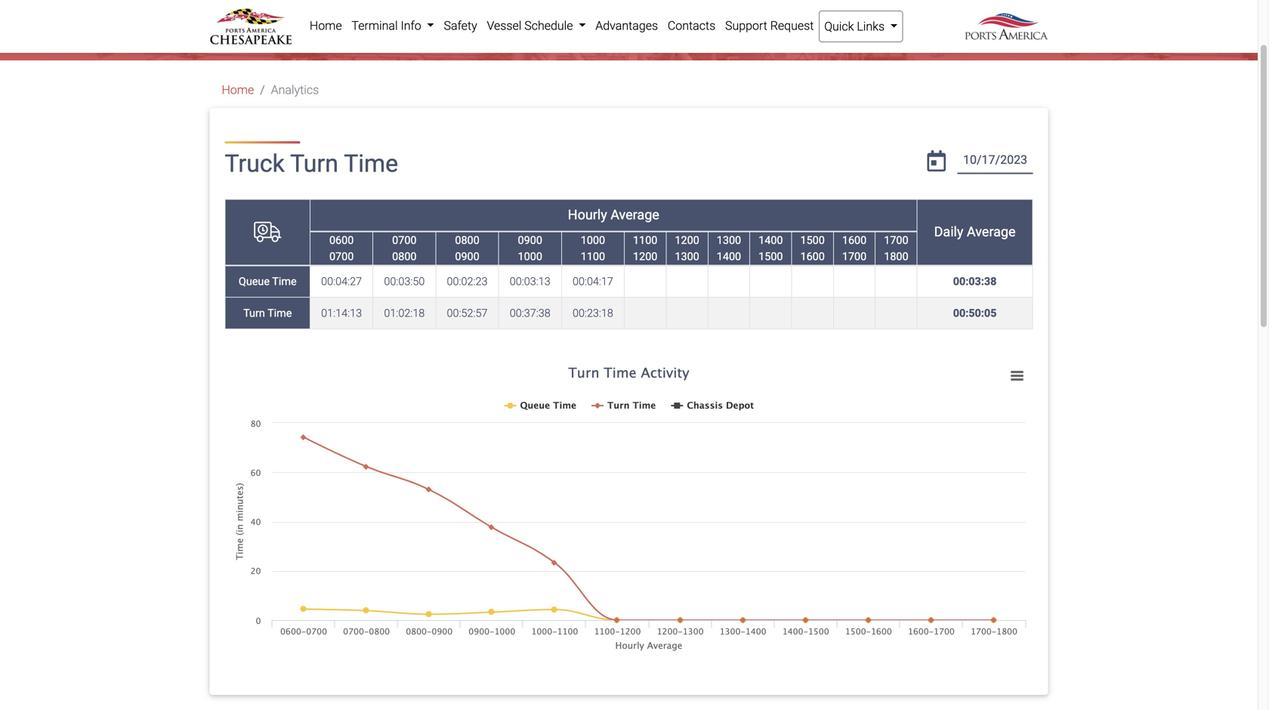 Task type: locate. For each thing, give the bounding box(es) containing it.
1 horizontal spatial turn
[[290, 150, 338, 178]]

1 horizontal spatial 1600
[[842, 234, 867, 247]]

1 vertical spatial 1600
[[801, 250, 825, 263]]

home left the terminal
[[310, 19, 342, 33]]

turn right truck
[[290, 150, 338, 178]]

time
[[344, 150, 398, 178], [272, 275, 297, 288], [268, 307, 292, 320]]

01:02:18
[[384, 307, 425, 320]]

1 horizontal spatial 1200
[[675, 234, 700, 247]]

0700
[[392, 234, 417, 247], [329, 250, 354, 263]]

1600 right 1500 1600
[[842, 234, 867, 247]]

home link left the terminal
[[305, 11, 347, 41]]

0 vertical spatial 1400
[[759, 234, 783, 247]]

terminal info
[[352, 19, 424, 33]]

1 vertical spatial 1500
[[759, 250, 783, 263]]

1600 1700
[[842, 234, 867, 263]]

1 vertical spatial 0800
[[392, 250, 417, 263]]

1 horizontal spatial home
[[310, 19, 342, 33]]

home left analytics
[[222, 83, 254, 97]]

0900 up 00:03:13
[[518, 234, 542, 247]]

queue time
[[239, 275, 297, 288]]

0 horizontal spatial home link
[[222, 83, 254, 97]]

0 horizontal spatial 1700
[[842, 250, 867, 263]]

home link left analytics
[[222, 83, 254, 97]]

1500 1600
[[801, 234, 825, 263]]

2 vertical spatial time
[[268, 307, 292, 320]]

1 vertical spatial home link
[[222, 83, 254, 97]]

1700 left "1800"
[[842, 250, 867, 263]]

0 horizontal spatial average
[[611, 207, 660, 223]]

1100 left 1200 1300
[[633, 234, 658, 247]]

1000 down hourly
[[581, 234, 605, 247]]

0 vertical spatial time
[[344, 150, 398, 178]]

1500 down hourly average daily average
[[759, 250, 783, 263]]

0800
[[455, 234, 480, 247], [392, 250, 417, 263]]

1 horizontal spatial average
[[967, 224, 1016, 240]]

1 horizontal spatial 0900
[[518, 234, 542, 247]]

0 vertical spatial 0900
[[518, 234, 542, 247]]

None text field
[[958, 147, 1033, 174]]

truck
[[225, 150, 285, 178]]

advantages link
[[591, 11, 663, 41]]

0 vertical spatial 0700
[[392, 234, 417, 247]]

1000
[[581, 234, 605, 247], [518, 250, 542, 263]]

1600
[[842, 234, 867, 247], [801, 250, 825, 263]]

home link
[[305, 11, 347, 41], [222, 83, 254, 97]]

1 horizontal spatial home link
[[305, 11, 347, 41]]

00:04:17
[[573, 275, 614, 288]]

1300
[[717, 234, 741, 247], [675, 250, 700, 263]]

average
[[611, 207, 660, 223], [967, 224, 1016, 240]]

01:14:13
[[321, 307, 362, 320]]

1800
[[884, 250, 909, 263]]

00:03:50
[[384, 275, 425, 288]]

0 vertical spatial home link
[[305, 11, 347, 41]]

turn down queue
[[243, 307, 265, 320]]

1100 up 00:04:17
[[581, 250, 605, 263]]

1 horizontal spatial 1300
[[717, 234, 741, 247]]

1300 right 1200 1300
[[717, 234, 741, 247]]

1700 up "1800"
[[884, 234, 909, 247]]

time for 00:04:27
[[272, 275, 297, 288]]

1 horizontal spatial 1100
[[633, 234, 658, 247]]

00:02:23
[[447, 275, 488, 288]]

turn
[[290, 150, 338, 178], [243, 307, 265, 320]]

0 horizontal spatial 1100
[[581, 250, 605, 263]]

0 vertical spatial 1700
[[884, 234, 909, 247]]

0 horizontal spatial 0800
[[392, 250, 417, 263]]

average up 1100 1200
[[611, 207, 660, 223]]

1 vertical spatial 1300
[[675, 250, 700, 263]]

hourly
[[568, 207, 607, 223]]

0 vertical spatial 0800
[[455, 234, 480, 247]]

1 horizontal spatial 1400
[[759, 234, 783, 247]]

1200 left 1200 1300
[[633, 250, 658, 263]]

0900
[[518, 234, 542, 247], [455, 250, 480, 263]]

safety
[[444, 19, 477, 33]]

queue
[[239, 275, 270, 288]]

1 vertical spatial 1000
[[518, 250, 542, 263]]

0 horizontal spatial 1000
[[518, 250, 542, 263]]

1 vertical spatial 1100
[[581, 250, 605, 263]]

1200
[[675, 234, 700, 247], [633, 250, 658, 263]]

00:03:13
[[510, 275, 551, 288]]

0 horizontal spatial 1400
[[717, 250, 741, 263]]

1100
[[633, 234, 658, 247], [581, 250, 605, 263]]

0800 up 00:03:50
[[392, 250, 417, 263]]

0 vertical spatial 1000
[[581, 234, 605, 247]]

1200 right 1100 1200
[[675, 234, 700, 247]]

1 vertical spatial 1700
[[842, 250, 867, 263]]

00:50:05
[[953, 307, 997, 320]]

links
[[857, 19, 885, 34]]

support request
[[725, 19, 814, 33]]

1400
[[759, 234, 783, 247], [717, 250, 741, 263]]

1 horizontal spatial 0800
[[455, 234, 480, 247]]

0800 up 00:02:23
[[455, 234, 480, 247]]

calendar day image
[[928, 150, 946, 171]]

home
[[310, 19, 342, 33], [222, 83, 254, 97]]

1 vertical spatial 0900
[[455, 250, 480, 263]]

1300 right 1100 1200
[[675, 250, 700, 263]]

0900 up 00:02:23
[[455, 250, 480, 263]]

0700 up 00:03:50
[[392, 234, 417, 247]]

truck turn time
[[225, 150, 398, 178]]

average right the daily
[[967, 224, 1016, 240]]

0700 down 0600 on the top of the page
[[329, 250, 354, 263]]

1500
[[801, 234, 825, 247], [759, 250, 783, 263]]

1100 1200
[[633, 234, 658, 263]]

1400 right 1200 1300
[[717, 250, 741, 263]]

0800 0900
[[455, 234, 480, 263]]

0600
[[329, 234, 354, 247]]

request
[[771, 19, 814, 33]]

1700
[[884, 234, 909, 247], [842, 250, 867, 263]]

schedule
[[525, 19, 573, 33]]

1500 right 1400 1500
[[801, 234, 825, 247]]

1 vertical spatial time
[[272, 275, 297, 288]]

1000 up 00:03:13
[[518, 250, 542, 263]]

00:23:18
[[573, 307, 614, 320]]

1600 down hourly average daily average
[[801, 250, 825, 263]]

safety link
[[439, 11, 482, 41]]

0 horizontal spatial 1200
[[633, 250, 658, 263]]

1 vertical spatial 1400
[[717, 250, 741, 263]]

advantages
[[596, 19, 658, 33]]

0 horizontal spatial home
[[222, 83, 254, 97]]

1 vertical spatial 0700
[[329, 250, 354, 263]]

1400 left 1500 1600
[[759, 234, 783, 247]]

vessel schedule link
[[482, 11, 591, 41]]

1 horizontal spatial 1500
[[801, 234, 825, 247]]

0 horizontal spatial turn
[[243, 307, 265, 320]]



Task type: describe. For each thing, give the bounding box(es) containing it.
0 vertical spatial 1100
[[633, 234, 658, 247]]

0 vertical spatial home
[[310, 19, 342, 33]]

0 horizontal spatial 0700
[[329, 250, 354, 263]]

1700 1800
[[884, 234, 909, 263]]

daily
[[934, 224, 964, 240]]

quick
[[825, 19, 854, 34]]

0 vertical spatial average
[[611, 207, 660, 223]]

1 horizontal spatial 1000
[[581, 234, 605, 247]]

vessel
[[487, 19, 522, 33]]

quick links link
[[819, 11, 903, 42]]

1 vertical spatial average
[[967, 224, 1016, 240]]

contacts link
[[663, 11, 721, 41]]

1 horizontal spatial 1700
[[884, 234, 909, 247]]

1300 1400
[[717, 234, 741, 263]]

1 horizontal spatial 0700
[[392, 234, 417, 247]]

quick links
[[825, 19, 888, 34]]

vessel schedule
[[487, 19, 576, 33]]

0600 0700
[[329, 234, 354, 263]]

00:04:27
[[321, 275, 362, 288]]

00:52:57
[[447, 307, 488, 320]]

analytics
[[271, 83, 319, 97]]

0 horizontal spatial 1600
[[801, 250, 825, 263]]

1200 1300
[[675, 234, 700, 263]]

0 vertical spatial turn
[[290, 150, 338, 178]]

terminal
[[352, 19, 398, 33]]

1400 1500
[[759, 234, 783, 263]]

support request link
[[721, 11, 819, 41]]

hourly average daily average
[[568, 207, 1016, 240]]

contacts
[[668, 19, 716, 33]]

0 vertical spatial 1300
[[717, 234, 741, 247]]

info
[[401, 19, 421, 33]]

0700 0800
[[392, 234, 417, 263]]

0 vertical spatial 1600
[[842, 234, 867, 247]]

1000 1100
[[581, 234, 605, 263]]

turn time
[[243, 307, 292, 320]]

0 vertical spatial 1200
[[675, 234, 700, 247]]

1 vertical spatial home
[[222, 83, 254, 97]]

00:03:38
[[953, 275, 997, 288]]

00:37:38
[[510, 307, 551, 320]]

time for 01:14:13
[[268, 307, 292, 320]]

0 horizontal spatial 0900
[[455, 250, 480, 263]]

0 horizontal spatial 1500
[[759, 250, 783, 263]]

terminal info link
[[347, 11, 439, 41]]

0 horizontal spatial 1300
[[675, 250, 700, 263]]

0900 1000
[[518, 234, 542, 263]]

support
[[725, 19, 768, 33]]

1 vertical spatial 1200
[[633, 250, 658, 263]]

1 vertical spatial turn
[[243, 307, 265, 320]]

0 vertical spatial 1500
[[801, 234, 825, 247]]



Task type: vqa. For each thing, say whether or not it's contained in the screenshot.
00:50:05
yes



